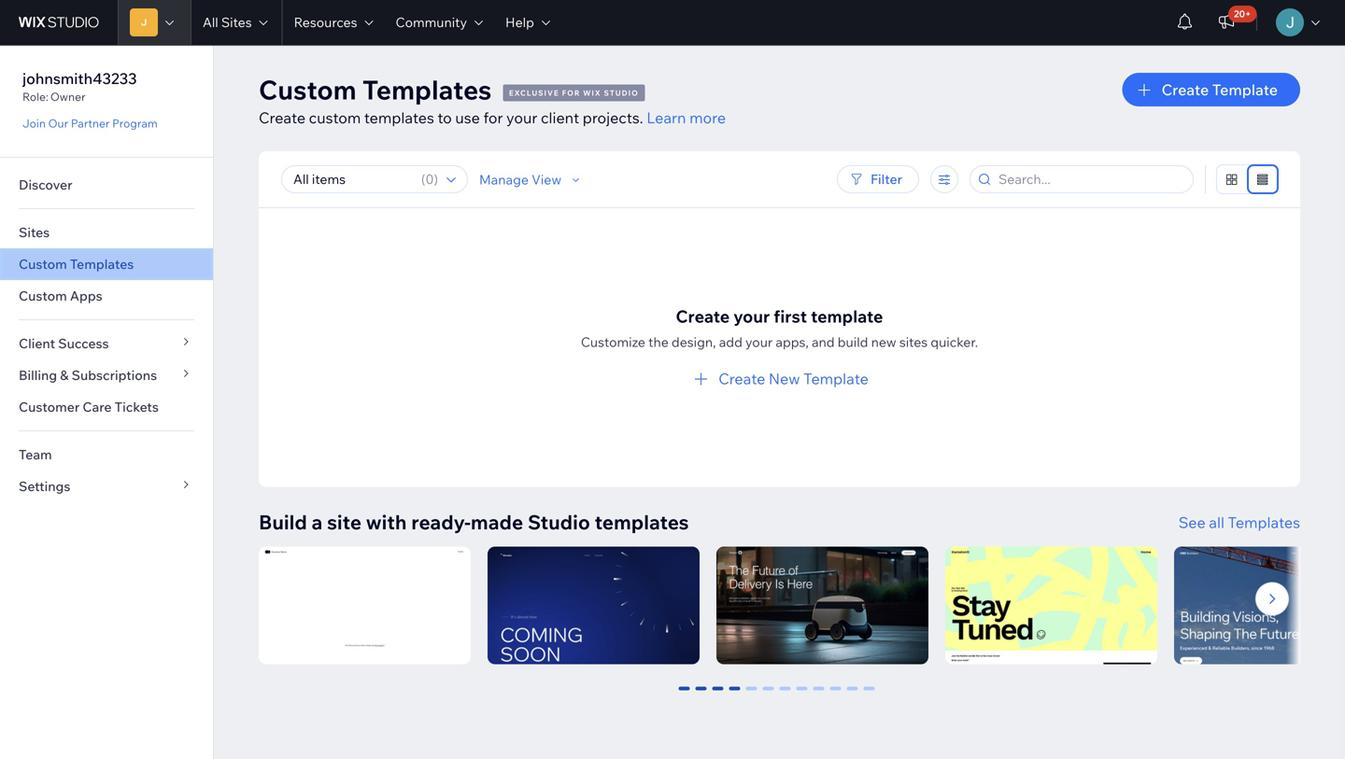 Task type: locate. For each thing, give the bounding box(es) containing it.
0 horizontal spatial templates
[[364, 108, 434, 127]]

1 vertical spatial your
[[734, 306, 770, 327]]

with
[[366, 510, 407, 535]]

1 vertical spatial custom templates
[[19, 256, 134, 272]]

create custom templates to use for your client projects. learn more
[[259, 108, 726, 127]]

your up "add"
[[734, 306, 770, 327]]

2 vertical spatial templates
[[1228, 514, 1301, 532]]

create for new
[[719, 370, 766, 388]]

template
[[1213, 80, 1278, 99], [804, 370, 869, 388]]

templates up to
[[363, 73, 492, 106]]

build a site with ready-made studio templates
[[259, 510, 689, 535]]

site
[[327, 510, 362, 535]]

templates right all
[[1228, 514, 1301, 532]]

1 vertical spatial custom
[[19, 256, 67, 272]]

new
[[769, 370, 801, 388]]

for right use
[[484, 108, 503, 127]]

0 horizontal spatial templates
[[70, 256, 134, 272]]

custom up custom
[[259, 73, 357, 106]]

custom templates
[[259, 73, 492, 106], [19, 256, 134, 272]]

client
[[541, 108, 580, 127]]

template inside create template button
[[1213, 80, 1278, 99]]

1 horizontal spatial templates
[[595, 510, 689, 535]]

2 create new template button from the left
[[719, 368, 869, 390]]

see
[[1179, 514, 1206, 532]]

success
[[58, 336, 109, 352]]

custom up custom apps
[[19, 256, 67, 272]]

custom apps
[[19, 288, 102, 304]]

studio up projects.
[[604, 88, 639, 98]]

create new template button
[[691, 368, 869, 390], [719, 368, 869, 390]]

templates
[[363, 73, 492, 106], [70, 256, 134, 272], [1228, 514, 1301, 532]]

sites inside the sidebar 'element'
[[19, 224, 50, 241]]

your
[[507, 108, 538, 127], [734, 306, 770, 327], [746, 334, 773, 350]]

0 vertical spatial for
[[562, 88, 581, 98]]

1 horizontal spatial sites
[[221, 14, 252, 30]]

join
[[22, 116, 46, 130]]

your down exclusive
[[507, 108, 538, 127]]

0 horizontal spatial studio
[[528, 510, 591, 535]]

templates inside button
[[1228, 514, 1301, 532]]

more
[[690, 108, 726, 127]]

1 create new template button from the left
[[691, 368, 869, 390]]

1 horizontal spatial for
[[562, 88, 581, 98]]

apps
[[70, 288, 102, 304]]

0 horizontal spatial custom templates
[[19, 256, 134, 272]]

build
[[838, 334, 869, 350]]

sites down the discover
[[19, 224, 50, 241]]

help button
[[494, 0, 562, 45]]

templates down sites link
[[70, 256, 134, 272]]

sites right all
[[221, 14, 252, 30]]

partner
[[71, 116, 110, 130]]

discover link
[[0, 169, 213, 201]]

create new template
[[719, 370, 869, 388]]

template
[[811, 306, 884, 327]]

studio right made
[[528, 510, 591, 535]]

create for template
[[1162, 80, 1210, 99]]

sites link
[[0, 217, 213, 249]]

0 horizontal spatial for
[[484, 108, 503, 127]]

2 vertical spatial your
[[746, 334, 773, 350]]

template down 20+
[[1213, 80, 1278, 99]]

create template
[[1162, 80, 1278, 99]]

your right "add"
[[746, 334, 773, 350]]

custom templates up apps
[[19, 256, 134, 272]]

1 vertical spatial templates
[[70, 256, 134, 272]]

see all templates
[[1179, 514, 1301, 532]]

create for your
[[676, 306, 730, 327]]

2 vertical spatial custom
[[19, 288, 67, 304]]

template down and
[[804, 370, 869, 388]]

1 horizontal spatial templates
[[363, 73, 492, 106]]

1 vertical spatial studio
[[528, 510, 591, 535]]

sites
[[221, 14, 252, 30], [19, 224, 50, 241]]

resources
[[294, 14, 357, 30]]

and
[[812, 334, 835, 350]]

2 horizontal spatial templates
[[1228, 514, 1301, 532]]

1 vertical spatial sites
[[19, 224, 50, 241]]

0 horizontal spatial sites
[[19, 224, 50, 241]]

billing
[[19, 367, 57, 384]]

0 vertical spatial template
[[1213, 80, 1278, 99]]

create inside button
[[1162, 80, 1210, 99]]

1 vertical spatial template
[[804, 370, 869, 388]]

1 horizontal spatial custom templates
[[259, 73, 492, 106]]

0 vertical spatial custom templates
[[259, 73, 492, 106]]

studio
[[604, 88, 639, 98], [528, 510, 591, 535]]

subscriptions
[[72, 367, 157, 384]]

for
[[562, 88, 581, 98], [484, 108, 503, 127]]

settings button
[[0, 471, 213, 503]]

1 vertical spatial templates
[[595, 510, 689, 535]]

templates
[[364, 108, 434, 127], [595, 510, 689, 535]]

1 horizontal spatial template
[[1213, 80, 1278, 99]]

manage view button
[[479, 171, 584, 188]]

custom templates inside the sidebar 'element'
[[19, 256, 134, 272]]

for left wix
[[562, 88, 581, 98]]

custom
[[259, 73, 357, 106], [19, 256, 67, 272], [19, 288, 67, 304]]

use
[[456, 108, 480, 127]]

0 vertical spatial sites
[[221, 14, 252, 30]]

0 vertical spatial studio
[[604, 88, 639, 98]]

list
[[259, 547, 1346, 665]]

create your first template customize the design, add your apps, and build new sites quicker.
[[581, 306, 979, 350]]

custom
[[309, 108, 361, 127]]

custom left apps
[[19, 288, 67, 304]]

community
[[396, 14, 467, 30]]

new
[[872, 334, 897, 350]]

sidebar element
[[0, 45, 214, 760]]

custom templates up custom
[[259, 73, 492, 106]]

0 vertical spatial templates
[[364, 108, 434, 127]]

0 vertical spatial templates
[[363, 73, 492, 106]]

create
[[1162, 80, 1210, 99], [259, 108, 306, 127], [676, 306, 730, 327], [719, 370, 766, 388]]

ready-
[[411, 510, 471, 535]]

create inside create your first template customize the design, add your apps, and build new sites quicker.
[[676, 306, 730, 327]]



Task type: vqa. For each thing, say whether or not it's contained in the screenshot.
the "Search for tools, apps, help & more..." field
no



Task type: describe. For each thing, give the bounding box(es) containing it.
custom for custom templates link on the left top of the page
[[19, 256, 67, 272]]

apps,
[[776, 334, 809, 350]]

)
[[434, 171, 438, 187]]

a
[[312, 510, 323, 535]]

custom templates link
[[0, 249, 213, 280]]

join our partner program button
[[22, 115, 158, 132]]

team link
[[0, 439, 213, 471]]

tickets
[[115, 399, 159, 415]]

0 vertical spatial your
[[507, 108, 538, 127]]

filter button
[[837, 165, 920, 193]]

Search... field
[[993, 166, 1188, 193]]

exclusive
[[509, 88, 560, 98]]

made
[[471, 510, 524, 535]]

(
[[421, 171, 426, 187]]

templates inside the sidebar 'element'
[[70, 256, 134, 272]]

1 horizontal spatial studio
[[604, 88, 639, 98]]

manage
[[479, 171, 529, 188]]

program
[[112, 116, 158, 130]]

create template button
[[1123, 73, 1301, 107]]

customer care tickets link
[[0, 392, 213, 423]]

all
[[1210, 514, 1225, 532]]

design,
[[672, 334, 716, 350]]

johnsmith43233
[[22, 69, 137, 88]]

billing & subscriptions
[[19, 367, 157, 384]]

create for custom
[[259, 108, 306, 127]]

role:
[[22, 90, 48, 104]]

0 vertical spatial custom
[[259, 73, 357, 106]]

Unsaved view field
[[288, 166, 416, 193]]

learn more button
[[647, 107, 726, 129]]

client
[[19, 336, 55, 352]]

all sites
[[203, 14, 252, 30]]

custom apps link
[[0, 280, 213, 312]]

to
[[438, 108, 452, 127]]

join our partner program
[[22, 116, 158, 130]]

quicker.
[[931, 334, 979, 350]]

20+
[[1235, 8, 1252, 20]]

the
[[649, 334, 669, 350]]

settings
[[19, 478, 70, 495]]

exclusive for wix studio
[[509, 88, 639, 98]]

projects.
[[583, 108, 644, 127]]

team
[[19, 447, 52, 463]]

build
[[259, 510, 307, 535]]

sites
[[900, 334, 928, 350]]

first
[[774, 306, 807, 327]]

manage view
[[479, 171, 562, 188]]

owner
[[50, 90, 86, 104]]

view
[[532, 171, 562, 188]]

custom for custom apps link
[[19, 288, 67, 304]]

customer care tickets
[[19, 399, 159, 415]]

j
[[141, 16, 147, 28]]

( 0 )
[[421, 171, 438, 187]]

filter
[[871, 171, 903, 187]]

&
[[60, 367, 69, 384]]

billing & subscriptions button
[[0, 360, 213, 392]]

help
[[506, 14, 534, 30]]

1 vertical spatial for
[[484, 108, 503, 127]]

our
[[48, 116, 68, 130]]

learn
[[647, 108, 686, 127]]

0 horizontal spatial template
[[804, 370, 869, 388]]

add
[[719, 334, 743, 350]]

see all templates button
[[1179, 512, 1301, 534]]

all
[[203, 14, 218, 30]]

discover
[[19, 177, 72, 193]]

client success button
[[0, 328, 213, 360]]

0
[[426, 171, 434, 187]]

customize
[[581, 334, 646, 350]]

wix
[[583, 88, 602, 98]]

customer
[[19, 399, 80, 415]]

care
[[83, 399, 112, 415]]

johnsmith43233 role: owner
[[22, 69, 137, 104]]

client success
[[19, 336, 109, 352]]

j button
[[118, 0, 191, 45]]



